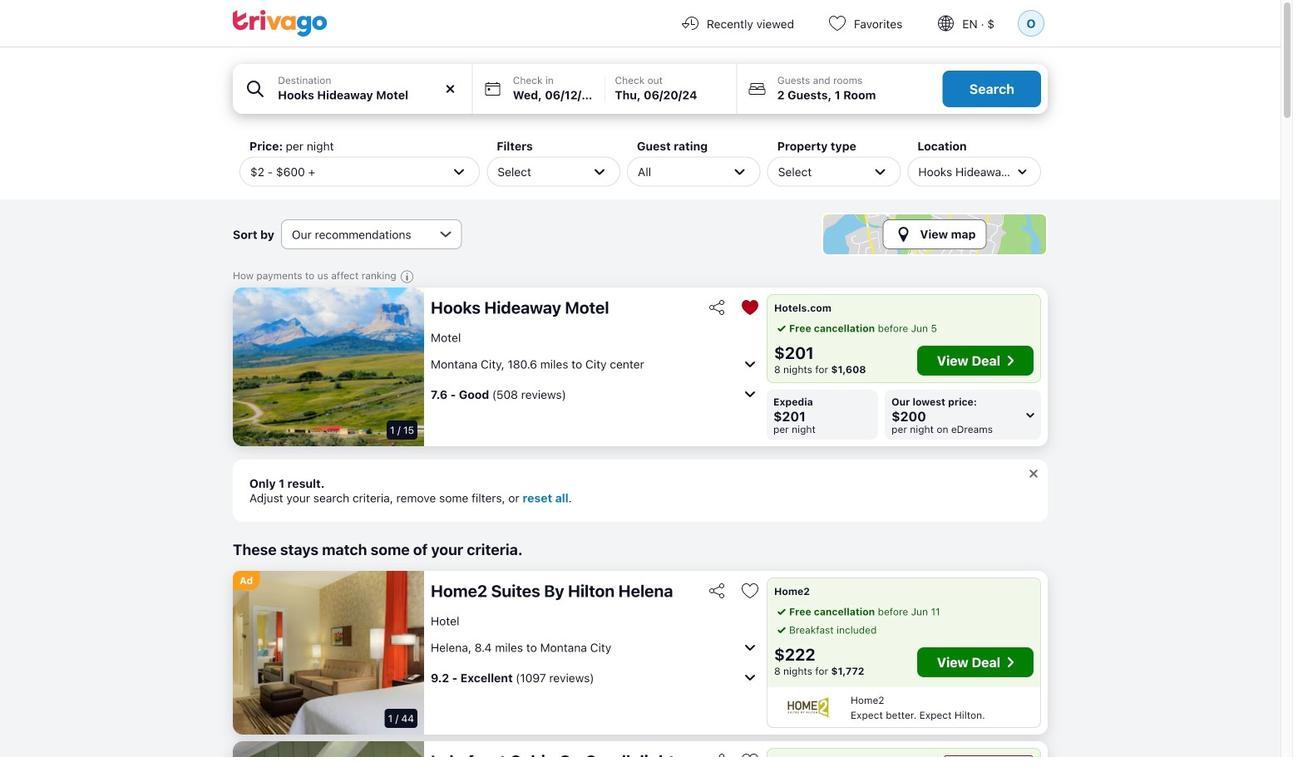 Task type: locate. For each thing, give the bounding box(es) containing it.
home2 suites by hilton helena, (helena, usa) image
[[233, 571, 424, 735]]

None field
[[233, 64, 472, 114]]

hooks hideaway motel, (montana city, usa) image
[[233, 288, 424, 447]]

lakefront cabin on candlelight, (montana city, usa) image
[[233, 742, 424, 758]]

clear image
[[443, 82, 458, 96]]

home2 image
[[774, 696, 844, 720]]

trivago logo image
[[233, 10, 328, 37]]



Task type: vqa. For each thing, say whether or not it's contained in the screenshot.
"$110"
no



Task type: describe. For each thing, give the bounding box(es) containing it.
Where to? search field
[[278, 87, 462, 104]]



